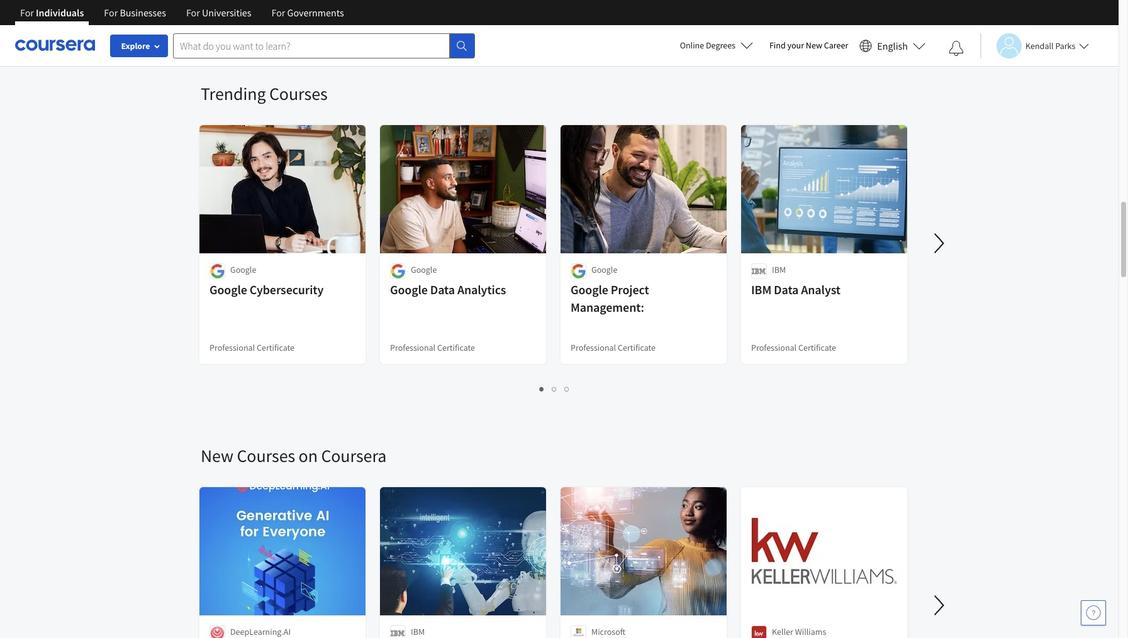 Task type: describe. For each thing, give the bounding box(es) containing it.
for businesses
[[104, 6, 166, 19]]

cybersecurity
[[250, 282, 324, 298]]

analytics
[[457, 282, 506, 298]]

keller williams link
[[740, 487, 909, 639]]

find your new career link
[[763, 38, 855, 53]]

for for universities
[[186, 6, 200, 19]]

google data analytics
[[390, 282, 506, 298]]

management:
[[571, 300, 644, 315]]

5
[[565, 21, 570, 33]]

3 button inside trending courses carousel element
[[561, 382, 574, 397]]

2 for the top '3' button
[[527, 21, 532, 33]]

0 vertical spatial 3
[[540, 21, 545, 33]]

online degrees
[[680, 40, 736, 51]]

banner navigation
[[10, 0, 354, 35]]

1 horizontal spatial ibm
[[751, 282, 772, 298]]

1 vertical spatial new
[[201, 445, 233, 468]]

explore
[[121, 40, 150, 52]]

for for individuals
[[20, 6, 34, 19]]

deeplearning.ai image
[[210, 626, 225, 639]]

kendall
[[1026, 40, 1054, 51]]

ibm data analyst
[[751, 282, 841, 298]]

google image for google cybersecurity
[[210, 264, 225, 279]]

deeplearning.ai link
[[198, 487, 367, 639]]

find
[[770, 40, 786, 51]]

ibm link
[[379, 487, 548, 639]]

keller williams
[[772, 627, 827, 638]]

5 button
[[561, 20, 574, 34]]

professional certificate for ibm data analyst
[[751, 342, 836, 354]]

degrees
[[706, 40, 736, 51]]

certificate for ibm data analyst
[[799, 342, 836, 354]]

analyst
[[801, 282, 841, 298]]

trending courses carousel element
[[194, 45, 1128, 407]]

professional certificate for google project management:
[[571, 342, 656, 354]]

1 inside trending courses carousel element
[[540, 383, 545, 395]]

for for businesses
[[104, 6, 118, 19]]

new courses on coursera carousel element
[[194, 407, 1128, 639]]

parks
[[1056, 40, 1076, 51]]

professional certificate for google cybersecurity
[[210, 342, 295, 354]]

google inside 'google project management:'
[[571, 282, 609, 298]]

6
[[577, 21, 583, 33]]

0 vertical spatial new
[[806, 40, 823, 51]]

english
[[878, 39, 908, 52]]

online
[[680, 40, 704, 51]]

professional for google project management:
[[571, 342, 616, 354]]

help center image
[[1086, 606, 1101, 621]]

keller
[[772, 627, 794, 638]]

google image for google data analytics
[[390, 264, 406, 279]]

1 vertical spatial ibm image
[[390, 626, 406, 639]]

individuals
[[36, 6, 84, 19]]

data for ibm
[[774, 282, 799, 298]]

next slide image for trending courses
[[925, 228, 955, 259]]

ibm for bottommost ibm icon
[[411, 627, 425, 638]]

0 vertical spatial 3 button
[[536, 20, 549, 34]]

trending
[[201, 82, 266, 105]]

ibm for topmost ibm icon
[[772, 264, 786, 276]]

certificate for google cybersecurity
[[257, 342, 295, 354]]

for for governments
[[272, 6, 285, 19]]

What do you want to learn? text field
[[173, 33, 450, 58]]

williams
[[795, 627, 827, 638]]

for governments
[[272, 6, 344, 19]]



Task type: vqa. For each thing, say whether or not it's contained in the screenshot.
rightmost 3
yes



Task type: locate. For each thing, give the bounding box(es) containing it.
microsoft link
[[560, 487, 728, 639]]

english button
[[855, 25, 931, 66]]

1 list from the top
[[201, 20, 909, 34]]

2 button for '3' button within trending courses carousel element
[[549, 382, 561, 397]]

your
[[788, 40, 804, 51]]

7 button
[[586, 20, 599, 34]]

1 vertical spatial next slide image
[[925, 591, 955, 621]]

1 horizontal spatial 1 button
[[536, 382, 549, 397]]

1 next slide image from the top
[[925, 228, 955, 259]]

google project management:
[[571, 282, 649, 315]]

1 horizontal spatial 1
[[540, 383, 545, 395]]

kendall parks button
[[981, 33, 1090, 58]]

3
[[540, 21, 545, 33], [565, 383, 570, 395]]

google image for google project management:
[[571, 264, 587, 279]]

1 horizontal spatial 3 button
[[561, 382, 574, 397]]

1 button for "2" button corresponding to '3' button within trending courses carousel element
[[536, 382, 549, 397]]

next slide image for new courses on coursera
[[925, 591, 955, 621]]

2 certificate from the left
[[437, 342, 475, 354]]

for individuals
[[20, 6, 84, 19]]

2 horizontal spatial ibm
[[772, 264, 786, 276]]

next slide image
[[925, 228, 955, 259], [925, 591, 955, 621]]

1 vertical spatial 1 button
[[536, 382, 549, 397]]

1 certificate from the left
[[257, 342, 295, 354]]

None search field
[[173, 33, 475, 58]]

4
[[552, 21, 557, 33]]

0 vertical spatial 2
[[527, 21, 532, 33]]

online degrees button
[[670, 31, 763, 59]]

3 google image from the left
[[571, 264, 587, 279]]

coursera
[[321, 445, 387, 468]]

0 horizontal spatial 2 button
[[523, 20, 536, 34]]

2 next slide image from the top
[[925, 591, 955, 621]]

list
[[201, 20, 909, 34], [201, 382, 909, 397]]

1
[[515, 21, 520, 33], [540, 383, 545, 395]]

microsoft
[[592, 627, 626, 638]]

1 vertical spatial 1
[[540, 383, 545, 395]]

3 inside trending courses carousel element
[[565, 383, 570, 395]]

0 horizontal spatial google image
[[210, 264, 225, 279]]

google image up google data analytics at left top
[[390, 264, 406, 279]]

4 professional from the left
[[751, 342, 797, 354]]

4 professional certificate from the left
[[751, 342, 836, 354]]

1 horizontal spatial 2 button
[[549, 382, 561, 397]]

professional certificate for google data analytics
[[390, 342, 475, 354]]

next slide image inside trending courses carousel element
[[925, 228, 955, 259]]

businesses
[[120, 6, 166, 19]]

2 for '3' button within trending courses carousel element
[[552, 383, 557, 395]]

for universities
[[186, 6, 251, 19]]

2 vertical spatial ibm
[[411, 627, 425, 638]]

6 button
[[574, 20, 586, 34]]

0 vertical spatial courses
[[269, 82, 328, 105]]

professional for google cybersecurity
[[210, 342, 255, 354]]

1 professional from the left
[[210, 342, 255, 354]]

3 certificate from the left
[[618, 342, 656, 354]]

4 button
[[549, 20, 561, 34]]

0 horizontal spatial 1
[[515, 21, 520, 33]]

data left analytics
[[430, 282, 455, 298]]

0 vertical spatial 1 button
[[511, 20, 523, 34]]

list inside trending courses carousel element
[[201, 382, 909, 397]]

1 horizontal spatial data
[[774, 282, 799, 298]]

google image up google cybersecurity
[[210, 264, 225, 279]]

certificate down google cybersecurity
[[257, 342, 295, 354]]

deeplearning.ai
[[230, 627, 291, 638]]

0 horizontal spatial data
[[430, 282, 455, 298]]

4 certificate from the left
[[799, 342, 836, 354]]

google image up 'google project management:'
[[571, 264, 587, 279]]

1 vertical spatial 3 button
[[561, 382, 574, 397]]

data
[[430, 282, 455, 298], [774, 282, 799, 298]]

governments
[[287, 6, 344, 19]]

certificate for google project management:
[[618, 342, 656, 354]]

1 button for "2" button related to the top '3' button
[[511, 20, 523, 34]]

certificate for google data analytics
[[437, 342, 475, 354]]

1 vertical spatial ibm
[[751, 282, 772, 298]]

0 vertical spatial next slide image
[[925, 228, 955, 259]]

1 data from the left
[[430, 282, 455, 298]]

0 vertical spatial ibm image
[[751, 264, 767, 279]]

1 for from the left
[[20, 6, 34, 19]]

1 horizontal spatial ibm image
[[751, 264, 767, 279]]

2 for from the left
[[104, 6, 118, 19]]

2 inside trending courses carousel element
[[552, 383, 557, 395]]

2 horizontal spatial google image
[[571, 264, 587, 279]]

data for google
[[430, 282, 455, 298]]

courses
[[269, 82, 328, 105], [237, 445, 295, 468]]

google image
[[210, 264, 225, 279], [390, 264, 406, 279], [571, 264, 587, 279]]

4 for from the left
[[272, 6, 285, 19]]

for left "individuals" at the top of page
[[20, 6, 34, 19]]

0 horizontal spatial 2
[[527, 21, 532, 33]]

google cybersecurity
[[210, 282, 324, 298]]

professional certificate down google data analytics at left top
[[390, 342, 475, 354]]

0 vertical spatial 2 button
[[523, 20, 536, 34]]

0 horizontal spatial ibm image
[[390, 626, 406, 639]]

7
[[590, 21, 595, 33]]

3 button
[[536, 20, 549, 34], [561, 382, 574, 397]]

1 button
[[511, 20, 523, 34], [536, 382, 549, 397]]

2 button
[[523, 20, 536, 34], [549, 382, 561, 397]]

0 horizontal spatial 1 button
[[511, 20, 523, 34]]

3 for from the left
[[186, 6, 200, 19]]

3 professional certificate from the left
[[571, 342, 656, 354]]

2 list from the top
[[201, 382, 909, 397]]

microsoft image
[[571, 626, 587, 639]]

courses for trending
[[269, 82, 328, 105]]

ibm
[[772, 264, 786, 276], [751, 282, 772, 298], [411, 627, 425, 638]]

1 horizontal spatial 3
[[565, 383, 570, 395]]

1 button inside trending courses carousel element
[[536, 382, 549, 397]]

ibm image
[[751, 264, 767, 279], [390, 626, 406, 639]]

professional certificate down ibm data analyst
[[751, 342, 836, 354]]

courses left on
[[237, 445, 295, 468]]

2 professional certificate from the left
[[390, 342, 475, 354]]

certificate down 'analyst'
[[799, 342, 836, 354]]

1 professional certificate from the left
[[210, 342, 295, 354]]

0 vertical spatial ibm
[[772, 264, 786, 276]]

new courses on coursera
[[201, 445, 387, 468]]

show notifications image
[[949, 41, 964, 56]]

0 horizontal spatial 3
[[540, 21, 545, 33]]

0 vertical spatial list
[[201, 20, 909, 34]]

universities
[[202, 6, 251, 19]]

ibm inside ibm link
[[411, 627, 425, 638]]

1 horizontal spatial google image
[[390, 264, 406, 279]]

professional certificate down google cybersecurity
[[210, 342, 295, 354]]

2 button for the top '3' button
[[523, 20, 536, 34]]

2
[[527, 21, 532, 33], [552, 383, 557, 395]]

certificate down management: in the top right of the page
[[618, 342, 656, 354]]

google
[[230, 264, 256, 276], [411, 264, 437, 276], [592, 264, 618, 276], [210, 282, 247, 298], [390, 282, 428, 298], [571, 282, 609, 298]]

certificate
[[257, 342, 295, 354], [437, 342, 475, 354], [618, 342, 656, 354], [799, 342, 836, 354]]

kendall parks
[[1026, 40, 1076, 51]]

coursera image
[[15, 35, 95, 56]]

courses down what do you want to learn? text field
[[269, 82, 328, 105]]

professional
[[210, 342, 255, 354], [390, 342, 436, 354], [571, 342, 616, 354], [751, 342, 797, 354]]

project
[[611, 282, 649, 298]]

data left 'analyst'
[[774, 282, 799, 298]]

0 vertical spatial 1
[[515, 21, 520, 33]]

trending courses
[[201, 82, 328, 105]]

1 vertical spatial list
[[201, 382, 909, 397]]

explore button
[[110, 35, 168, 57]]

for left universities
[[186, 6, 200, 19]]

2 data from the left
[[774, 282, 799, 298]]

professional certificate down management: in the top right of the page
[[571, 342, 656, 354]]

1 vertical spatial 2
[[552, 383, 557, 395]]

1 vertical spatial 2 button
[[549, 382, 561, 397]]

0 horizontal spatial new
[[201, 445, 233, 468]]

0 horizontal spatial 3 button
[[536, 20, 549, 34]]

for left businesses
[[104, 6, 118, 19]]

keller williams image
[[751, 626, 767, 639]]

find your new career
[[770, 40, 849, 51]]

1 google image from the left
[[210, 264, 225, 279]]

1 horizontal spatial new
[[806, 40, 823, 51]]

3 professional from the left
[[571, 342, 616, 354]]

for
[[20, 6, 34, 19], [104, 6, 118, 19], [186, 6, 200, 19], [272, 6, 285, 19]]

professional for ibm data analyst
[[751, 342, 797, 354]]

certificate down google data analytics at left top
[[437, 342, 475, 354]]

on
[[299, 445, 318, 468]]

0 horizontal spatial ibm
[[411, 627, 425, 638]]

1 horizontal spatial 2
[[552, 383, 557, 395]]

courses for new
[[237, 445, 295, 468]]

1 vertical spatial courses
[[237, 445, 295, 468]]

for left governments
[[272, 6, 285, 19]]

new
[[806, 40, 823, 51], [201, 445, 233, 468]]

professional for google data analytics
[[390, 342, 436, 354]]

career
[[824, 40, 849, 51]]

2 google image from the left
[[390, 264, 406, 279]]

professional certificate
[[210, 342, 295, 354], [390, 342, 475, 354], [571, 342, 656, 354], [751, 342, 836, 354]]

2 professional from the left
[[390, 342, 436, 354]]

1 vertical spatial 3
[[565, 383, 570, 395]]



